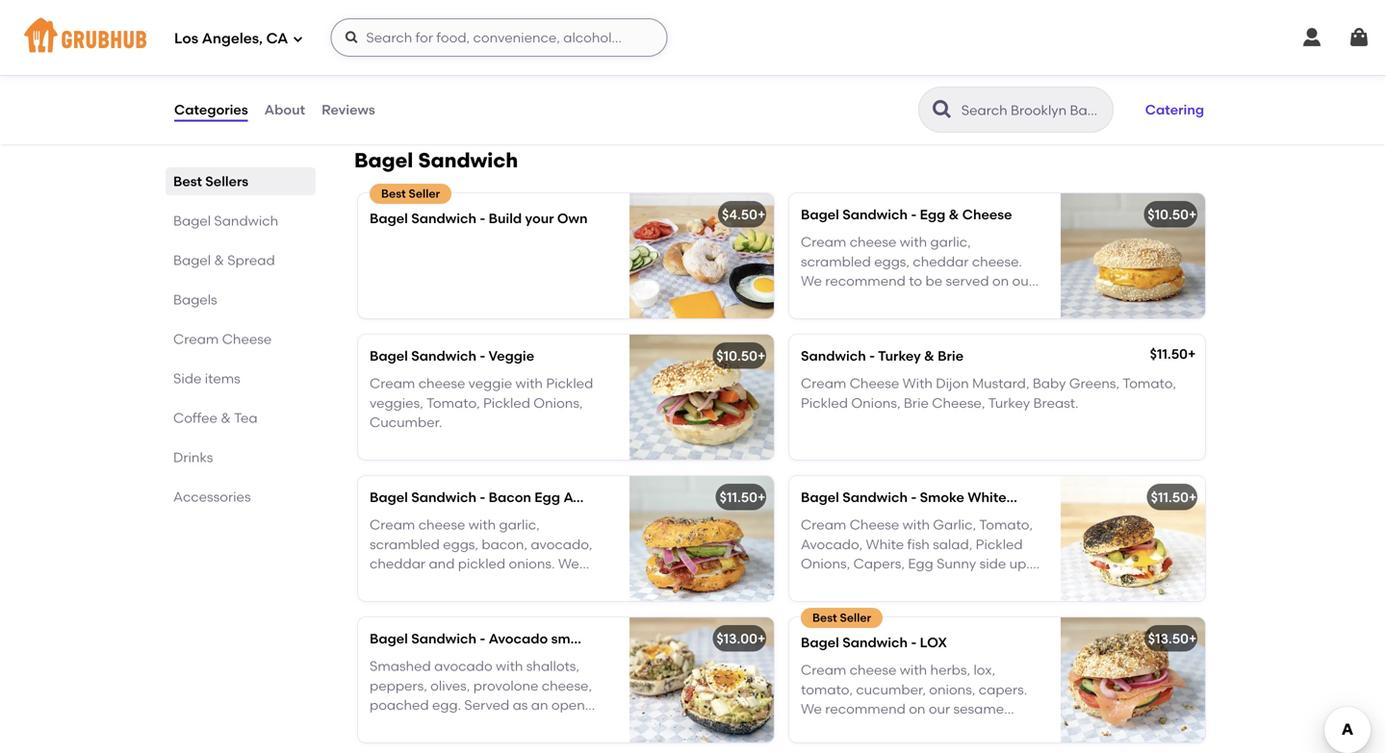 Task type: locate. For each thing, give the bounding box(es) containing it.
0 vertical spatial bagel
[[873, 293, 911, 309]]

bagel
[[873, 293, 911, 309], [801, 595, 839, 611]]

1 vertical spatial $10.50
[[716, 348, 758, 365]]

egg down "fish"
[[908, 556, 933, 572]]

bagel sandwich inside tab
[[173, 213, 278, 229]]

cream up scrambled on the top of page
[[801, 234, 846, 250]]

egg
[[920, 207, 946, 223], [535, 490, 560, 506], [908, 556, 933, 572]]

1 horizontal spatial $10.50 +
[[1148, 207, 1197, 223]]

seller for best seller
[[840, 611, 871, 625]]

tomato, right greens,
[[1123, 375, 1176, 392]]

1 vertical spatial tomato,
[[426, 395, 480, 411]]

our inside cream cheese with garlic, scrambled eggs, cheddar cheese. we recommend to be served on our everything bagel
[[1012, 273, 1034, 289]]

0 horizontal spatial avocado
[[489, 631, 548, 648]]

with up cucumber,
[[900, 662, 927, 679]]

0 vertical spatial $10.50 +
[[1148, 207, 1197, 223]]

capers,
[[853, 556, 905, 572]]

with down veggie
[[516, 375, 543, 392]]

- inside best seller bagel sandwich - build your own
[[480, 211, 485, 227]]

brie down with
[[904, 395, 929, 411]]

0 horizontal spatial turkey
[[878, 348, 921, 365]]

avocado right 'bacon'
[[563, 490, 623, 506]]

oz
[[383, 74, 398, 90]]

2 vertical spatial tomato,
[[979, 517, 1033, 533]]

cheese inside cream cheese with garlic, scrambled eggs, cheddar cheese. we recommend to be served on our everything bagel
[[850, 234, 897, 250]]

0 vertical spatial seller
[[409, 187, 440, 201]]

bagel sandwich - bacon egg avocado & cheese image
[[630, 477, 774, 602]]

1 horizontal spatial bagel sandwich
[[354, 148, 518, 173]]

1 horizontal spatial seller
[[840, 611, 871, 625]]

recommend down eggs,
[[825, 273, 906, 289]]

$11.50 + for bagel sandwich - smoke white fish salad
[[1151, 490, 1197, 506]]

coffee
[[173, 410, 217, 426]]

our
[[1012, 273, 1034, 289], [924, 576, 945, 592], [929, 701, 950, 718], [395, 737, 417, 753]]

cheese for bagel sandwich - veggie
[[418, 375, 465, 392]]

on
[[992, 273, 1009, 289], [909, 701, 925, 718]]

0 vertical spatial tomato,
[[1123, 375, 1176, 392]]

cheese.
[[972, 253, 1022, 270]]

- up avocado
[[480, 631, 485, 648]]

$13.00 +
[[716, 631, 766, 648]]

with inside cream cheese with herbs, lox, tomato, cucumber, onions, capers. we recommend on our sesame bagel.
[[900, 662, 927, 679]]

Search for food, convenience, alcohol... search field
[[331, 18, 667, 57]]

&
[[949, 207, 959, 223], [214, 252, 224, 269], [924, 348, 934, 365], [221, 410, 231, 426], [626, 490, 636, 506]]

sunny
[[937, 556, 976, 572]]

side
[[173, 371, 202, 387]]

best inside best seller bagel sandwich - build your own
[[381, 187, 406, 201]]

with for bagel sandwich - lox
[[900, 662, 927, 679]]

cheese inside cream cheese with herbs, lox, tomato, cucumber, onions, capers. we recommend on our sesame bagel.
[[850, 662, 897, 679]]

1 horizontal spatial to
[[909, 273, 922, 289]]

we inside cream cheese with herbs, lox, tomato, cucumber, onions, capers. we recommend on our sesame bagel.
[[801, 701, 822, 718]]

fish
[[907, 536, 930, 553]]

$4.50 +
[[722, 207, 766, 223]]

1 vertical spatial bagel
[[801, 595, 839, 611]]

we down 'tomato,'
[[801, 701, 822, 718]]

cheese up "capers,"
[[850, 517, 899, 533]]

1 vertical spatial to
[[579, 717, 593, 733]]

0 horizontal spatial bagel
[[801, 595, 839, 611]]

los
[[174, 30, 198, 47]]

white inside cream cheese with garlic, tomato, avocado, white fish salad, pickled onions, capers, egg sunny side up. we recommend in our everything bagel
[[866, 536, 904, 553]]

we down avocado,
[[801, 576, 822, 592]]

recommend
[[825, 273, 906, 289], [825, 576, 906, 592], [825, 701, 906, 718], [496, 717, 576, 733]]

tomato, down veggie
[[426, 395, 480, 411]]

$11.50 +
[[1150, 346, 1196, 363], [720, 490, 766, 506], [1151, 490, 1197, 506]]

0 horizontal spatial $10.50 +
[[716, 348, 766, 365]]

tomato,
[[801, 682, 853, 698]]

0 horizontal spatial tomato,
[[426, 395, 480, 411]]

garlic,
[[933, 517, 976, 533]]

we inside cream cheese with garlic, scrambled eggs, cheddar cheese. we recommend to be served on our everything bagel
[[801, 273, 822, 289]]

on inside cream cheese with herbs, lox, tomato, cucumber, onions, capers. we recommend on our sesame bagel.
[[909, 701, 925, 718]]

1 horizontal spatial $10.50
[[1148, 207, 1189, 223]]

- left 'bacon'
[[480, 490, 485, 506]]

in
[[909, 576, 920, 592]]

onions, down veggie
[[534, 395, 583, 411]]

cream inside cream cheese with garlic, scrambled eggs, cheddar cheese. we recommend to be served on our everything bagel
[[801, 234, 846, 250]]

bagel sandwich - smoke white fish salad image
[[1061, 477, 1205, 602]]

- left the smoke
[[911, 490, 917, 506]]

+
[[758, 207, 766, 223], [1189, 207, 1197, 223], [1188, 346, 1196, 363], [758, 348, 766, 365], [758, 490, 766, 506], [1189, 490, 1197, 506], [758, 631, 766, 648], [1189, 631, 1197, 648]]

0 vertical spatial turkey
[[878, 348, 921, 365]]

sesame
[[953, 701, 1004, 718]]

cream up 'tomato,'
[[801, 662, 846, 679]]

white left fish
[[968, 490, 1007, 506]]

$11.50 for bagel sandwich - smoke white fish salad
[[1151, 490, 1189, 506]]

our down the cheese.
[[1012, 273, 1034, 289]]

onions, down sandwich - turkey & brie
[[851, 395, 901, 411]]

cream inside cream cheese with herbs, lox, tomato, cucumber, onions, capers. we recommend on our sesame bagel.
[[801, 662, 846, 679]]

brie inside cream cheese with dijon mustard, baby greens, tomato, pickled onions, brie cheese, turkey breast.
[[904, 395, 929, 411]]

1 horizontal spatial svg image
[[344, 30, 359, 45]]

cream for bagel sandwich - smoke white fish salad
[[801, 517, 846, 533]]

cream up veggies,
[[370, 375, 415, 392]]

cheese inside cream cheese with dijon mustard, baby greens, tomato, pickled onions, brie cheese, turkey breast.
[[850, 375, 899, 392]]

spread
[[227, 252, 275, 269]]

main navigation navigation
[[0, 0, 1386, 75]]

1 horizontal spatial best
[[381, 187, 406, 201]]

brie
[[938, 348, 964, 365], [904, 395, 929, 411]]

bagel down eggs,
[[873, 293, 911, 309]]

cheese inside cream cheese with garlic, tomato, avocado, white fish salad, pickled onions, capers, egg sunny side up. we recommend in our everything bagel
[[850, 517, 899, 533]]

0 horizontal spatial to
[[579, 717, 593, 733]]

cream cheese with garlic, tomato, avocado, white fish salad, pickled onions, capers, egg sunny side up. we recommend in our everything bagel
[[801, 517, 1033, 611]]

with inside cream cheese with garlic, tomato, avocado, white fish salad, pickled onions, capers, egg sunny side up. we recommend in our everything bagel
[[903, 517, 930, 533]]

an
[[531, 698, 548, 714]]

svg image
[[1300, 26, 1324, 49], [344, 30, 359, 45], [292, 33, 304, 45]]

with inside cream cheese with garlic, scrambled eggs, cheddar cheese. we recommend to be served on our everything bagel
[[900, 234, 927, 250]]

- up cheddar on the top right
[[911, 207, 917, 223]]

with left 2
[[401, 74, 428, 90]]

best
[[173, 173, 202, 190], [381, 187, 406, 201], [812, 611, 837, 625]]

bagel & spread
[[173, 252, 275, 269]]

cheese down sandwich - turkey & brie
[[850, 375, 899, 392]]

avocado
[[434, 658, 493, 675]]

bagel sandwich tab
[[173, 211, 308, 231]]

2 horizontal spatial svg image
[[1300, 26, 1324, 49]]

2 horizontal spatial best
[[812, 611, 837, 625]]

12 oz with 2 shots of espresso
[[368, 74, 554, 90]]

cheese for cream cheese with dijon mustard, baby greens, tomato, pickled onions, brie cheese, turkey breast.
[[850, 375, 899, 392]]

scrambled
[[801, 253, 871, 270]]

cheese up garlic,
[[962, 207, 1012, 223]]

cheese up side items tab
[[222, 331, 272, 347]]

pickled inside cream cheese with dijon mustard, baby greens, tomato, pickled onions, brie cheese, turkey breast.
[[801, 395, 848, 411]]

0 horizontal spatial onions,
[[534, 395, 583, 411]]

cheese
[[962, 207, 1012, 223], [222, 331, 272, 347], [850, 375, 899, 392], [850, 517, 899, 533]]

bagel. down 'tomato,'
[[801, 721, 842, 737]]

onions, inside cream cheese with garlic, tomato, avocado, white fish salad, pickled onions, capers, egg sunny side up. we recommend in our everything bagel
[[801, 556, 850, 572]]

sandwich up spread
[[214, 213, 278, 229]]

sandwich
[[418, 148, 518, 173], [842, 207, 908, 223], [411, 211, 476, 227], [214, 213, 278, 229], [411, 348, 476, 365], [801, 348, 866, 365], [411, 490, 476, 506], [842, 490, 908, 506], [411, 631, 476, 648], [842, 635, 908, 651]]

with up "fish"
[[903, 517, 930, 533]]

with
[[401, 74, 428, 90], [900, 234, 927, 250], [516, 375, 543, 392], [903, 517, 930, 533], [496, 658, 523, 675], [900, 662, 927, 679]]

egg right 'bacon'
[[535, 490, 560, 506]]

to inside cream cheese with garlic, scrambled eggs, cheddar cheese. we recommend to be served on our everything bagel
[[909, 273, 922, 289]]

1 vertical spatial brie
[[904, 395, 929, 411]]

svg image up reviews
[[344, 30, 359, 45]]

to left be
[[909, 273, 922, 289]]

- for lox
[[911, 635, 917, 651]]

best inside tab
[[173, 173, 202, 190]]

- for veggie
[[480, 348, 485, 365]]

$13.00
[[716, 631, 758, 648]]

egg inside cream cheese with garlic, tomato, avocado, white fish salad, pickled onions, capers, egg sunny side up. we recommend in our everything bagel
[[908, 556, 933, 572]]

sellers
[[205, 173, 248, 190]]

cream down bagels at the left of page
[[173, 331, 219, 347]]

1 vertical spatial bagel sandwich
[[173, 213, 278, 229]]

we down served at bottom
[[471, 717, 493, 733]]

bagel sandwich down sellers
[[173, 213, 278, 229]]

$10.50 for cream cheese veggie with pickled veggies, tomato, pickled onions, cucumber.
[[716, 348, 758, 365]]

0 horizontal spatial seller
[[409, 187, 440, 201]]

2 vertical spatial egg
[[908, 556, 933, 572]]

0 horizontal spatial bagel sandwich
[[173, 213, 278, 229]]

turkey up with
[[878, 348, 921, 365]]

sandwich up eggs,
[[842, 207, 908, 223]]

1 horizontal spatial bagel
[[873, 293, 911, 309]]

1 vertical spatial seller
[[840, 611, 871, 625]]

1 horizontal spatial avocado
[[563, 490, 623, 506]]

seller inside best seller bagel sandwich - build your own
[[409, 187, 440, 201]]

our down onions,
[[929, 701, 950, 718]]

1 horizontal spatial turkey
[[988, 395, 1030, 411]]

0 horizontal spatial best
[[173, 173, 202, 190]]

cream up avocado,
[[801, 517, 846, 533]]

white
[[968, 490, 1007, 506], [866, 536, 904, 553]]

0 vertical spatial to
[[909, 273, 922, 289]]

bagel. right plain
[[456, 737, 497, 753]]

brie up dijon
[[938, 348, 964, 365]]

salad
[[1039, 490, 1076, 506]]

cheese inside cream cheese veggie with pickled veggies, tomato, pickled onions, cucumber.
[[418, 375, 465, 392]]

we
[[801, 273, 822, 289], [801, 576, 822, 592], [801, 701, 822, 718], [471, 717, 493, 733]]

cream
[[801, 234, 846, 250], [173, 331, 219, 347], [370, 375, 415, 392], [801, 375, 846, 392], [801, 517, 846, 533], [801, 662, 846, 679]]

egg up garlic,
[[920, 207, 946, 223]]

onions, down avocado,
[[801, 556, 850, 572]]

& inside "tab"
[[221, 410, 231, 426]]

pickled down sandwich - turkey & brie
[[801, 395, 848, 411]]

cream down sandwich - turkey & brie
[[801, 375, 846, 392]]

served
[[464, 698, 509, 714]]

$10.50 for cream cheese with garlic, scrambled eggs, cheddar cheese. we recommend to be served on our everything bagel
[[1148, 207, 1189, 223]]

pickled up side
[[976, 536, 1023, 553]]

cheese inside cream cheese tab
[[222, 331, 272, 347]]

recommend down an
[[496, 717, 576, 733]]

cream inside cream cheese with dijon mustard, baby greens, tomato, pickled onions, brie cheese, turkey breast.
[[801, 375, 846, 392]]

cream inside cream cheese with garlic, tomato, avocado, white fish salad, pickled onions, capers, egg sunny side up. we recommend in our everything bagel
[[801, 517, 846, 533]]

0 vertical spatial $10.50
[[1148, 207, 1189, 223]]

0 horizontal spatial brie
[[904, 395, 929, 411]]

recommend inside cream cheese with garlic, tomato, avocado, white fish salad, pickled onions, capers, egg sunny side up. we recommend in our everything bagel
[[825, 576, 906, 592]]

bagel inside cream cheese with garlic, tomato, avocado, white fish salad, pickled onions, capers, egg sunny side up. we recommend in our everything bagel
[[801, 595, 839, 611]]

plain
[[420, 737, 453, 753]]

recommend down "capers,"
[[825, 576, 906, 592]]

bagel sandwich
[[354, 148, 518, 173], [173, 213, 278, 229]]

1 horizontal spatial on
[[992, 273, 1009, 289]]

bagels tab
[[173, 290, 308, 310]]

with up provolone at the left of the page
[[496, 658, 523, 675]]

everything
[[948, 576, 1017, 592]]

svg image left svg icon
[[1300, 26, 1324, 49]]

breast.
[[1033, 395, 1079, 411]]

reviews
[[322, 101, 375, 118]]

cream for bagel sandwich - veggie
[[370, 375, 415, 392]]

turkey inside cream cheese with dijon mustard, baby greens, tomato, pickled onions, brie cheese, turkey breast.
[[988, 395, 1030, 411]]

white up "capers,"
[[866, 536, 904, 553]]

0 horizontal spatial bagel.
[[456, 737, 497, 753]]

recommend down cucumber,
[[825, 701, 906, 718]]

search icon image
[[931, 98, 954, 121]]

& inside tab
[[214, 252, 224, 269]]

lox,
[[974, 662, 995, 679]]

our right 'in' in the bottom of the page
[[924, 576, 945, 592]]

0 horizontal spatial on
[[909, 701, 925, 718]]

0 horizontal spatial white
[[866, 536, 904, 553]]

baby
[[1033, 375, 1066, 392]]

1 horizontal spatial brie
[[938, 348, 964, 365]]

our right use
[[395, 737, 417, 753]]

as
[[513, 698, 528, 714]]

dijon
[[936, 375, 969, 392]]

with for bagel sandwich -  egg & cheese
[[900, 234, 927, 250]]

svg image right ca at the top of page
[[292, 33, 304, 45]]

1 vertical spatial white
[[866, 536, 904, 553]]

seller for best seller bagel sandwich - build your own
[[409, 187, 440, 201]]

with inside smashed avocado with shallots, peppers, olives, provolone cheese, poached egg. served as an open face sandwich. we recommend to use our plain bagel.
[[496, 658, 523, 675]]

cream for bagel sandwich -  egg & cheese
[[801, 234, 846, 250]]

cream for sandwich - turkey & brie
[[801, 375, 846, 392]]

sandwich up avocado
[[411, 631, 476, 648]]

cream inside cream cheese veggie with pickled veggies, tomato, pickled onions, cucumber.
[[370, 375, 415, 392]]

bagel sandwich -  egg & cheese image
[[1061, 194, 1205, 319]]

with down bagel sandwich -  egg & cheese
[[900, 234, 927, 250]]

use
[[370, 737, 392, 753]]

turkey down mustard,
[[988, 395, 1030, 411]]

our inside cream cheese with herbs, lox, tomato, cucumber, onions, capers. we recommend on our sesame bagel.
[[929, 701, 950, 718]]

smoke
[[920, 490, 964, 506]]

avocado up shallots,
[[489, 631, 548, 648]]

bagel sandwich up best seller bagel sandwich - build your own
[[354, 148, 518, 173]]

we up everything
[[801, 273, 822, 289]]

$10.50 +
[[1148, 207, 1197, 223], [716, 348, 766, 365]]

0 horizontal spatial $10.50
[[716, 348, 758, 365]]

bagel sandwich - smoke white fish salad
[[801, 490, 1076, 506]]

sandwich left build
[[411, 211, 476, 227]]

tomato, inside cream cheese with dijon mustard, baby greens, tomato, pickled onions, brie cheese, turkey breast.
[[1123, 375, 1176, 392]]

cream cheese tab
[[173, 329, 308, 349]]

- left build
[[480, 211, 485, 227]]

2 horizontal spatial tomato,
[[1123, 375, 1176, 392]]

tomato,
[[1123, 375, 1176, 392], [426, 395, 480, 411], [979, 517, 1033, 533]]

on down the cheese.
[[992, 273, 1009, 289]]

2 horizontal spatial onions,
[[851, 395, 901, 411]]

pickled inside cream cheese with garlic, tomato, avocado, white fish salad, pickled onions, capers, egg sunny side up. we recommend in our everything bagel
[[976, 536, 1023, 553]]

own
[[557, 211, 588, 227]]

bagel up best seller
[[801, 595, 839, 611]]

pickled
[[546, 375, 593, 392], [483, 395, 530, 411], [801, 395, 848, 411], [976, 536, 1023, 553]]

to down open
[[579, 717, 593, 733]]

- left the lox
[[911, 635, 917, 651]]

seller
[[409, 187, 440, 201], [840, 611, 871, 625]]

best for best sellers
[[173, 173, 202, 190]]

categories
[[174, 101, 248, 118]]

1 horizontal spatial bagel.
[[801, 721, 842, 737]]

0 vertical spatial brie
[[938, 348, 964, 365]]

Search Brooklyn Bagel Bakery search field
[[959, 101, 1107, 119]]

$10.50 + for cream cheese veggie with pickled veggies, tomato, pickled onions, cucumber.
[[716, 348, 766, 365]]

best for best seller
[[812, 611, 837, 625]]

1 horizontal spatial onions,
[[801, 556, 850, 572]]

0 vertical spatial bagel sandwich
[[354, 148, 518, 173]]

onions,
[[534, 395, 583, 411], [851, 395, 901, 411], [801, 556, 850, 572]]

cream cheese
[[173, 331, 272, 347]]

coffee & tea
[[173, 410, 258, 426]]

0 vertical spatial on
[[992, 273, 1009, 289]]

1 vertical spatial on
[[909, 701, 925, 718]]

1 vertical spatial turkey
[[988, 395, 1030, 411]]

1 vertical spatial $10.50 +
[[716, 348, 766, 365]]

categories button
[[173, 75, 249, 144]]

olives,
[[430, 678, 470, 694]]

with for bagel sandwich - smoke white fish salad
[[903, 517, 930, 533]]

- up veggie
[[480, 348, 485, 365]]

on down cucumber,
[[909, 701, 925, 718]]

everything
[[801, 293, 870, 309]]

1 horizontal spatial tomato,
[[979, 517, 1033, 533]]

bagel sandwich - build your own image
[[630, 194, 774, 319]]

we inside cream cheese with garlic, tomato, avocado, white fish salad, pickled onions, capers, egg sunny side up. we recommend in our everything bagel
[[801, 576, 822, 592]]

1 vertical spatial egg
[[535, 490, 560, 506]]

1 horizontal spatial white
[[968, 490, 1007, 506]]

sandwich down best seller
[[842, 635, 908, 651]]

items
[[205, 371, 240, 387]]

bagel inside cream cheese with garlic, scrambled eggs, cheddar cheese. we recommend to be served on our everything bagel
[[873, 293, 911, 309]]

tomato, down fish
[[979, 517, 1033, 533]]

side items
[[173, 371, 240, 387]]



Task type: describe. For each thing, give the bounding box(es) containing it.
sandwich up best seller bagel sandwich - build your own
[[418, 148, 518, 173]]

salad,
[[933, 536, 973, 553]]

herbs,
[[930, 662, 970, 679]]

cream cheese with garlic, scrambled eggs, cheddar cheese. we recommend to be served on our everything bagel
[[801, 234, 1034, 309]]

bagels
[[173, 292, 217, 308]]

veggie
[[468, 375, 512, 392]]

drinks
[[173, 450, 213, 466]]

catering
[[1145, 101, 1204, 118]]

sandwich inside tab
[[214, 213, 278, 229]]

with for bagel sandwich - avocado smash
[[496, 658, 523, 675]]

our inside smashed avocado with shallots, peppers, olives, provolone cheese, poached egg. served as an open face sandwich. we recommend to use our plain bagel.
[[395, 737, 417, 753]]

up.
[[1009, 556, 1030, 572]]

with for latte
[[401, 74, 428, 90]]

tomato, inside cream cheese with garlic, tomato, avocado, white fish salad, pickled onions, capers, egg sunny side up. we recommend in our everything bagel
[[979, 517, 1033, 533]]

12
[[368, 74, 380, 90]]

onions, inside cream cheese veggie with pickled veggies, tomato, pickled onions, cucumber.
[[534, 395, 583, 411]]

cucumber,
[[856, 682, 926, 698]]

catering button
[[1137, 89, 1213, 131]]

bagel sandwich - veggie image
[[630, 335, 774, 460]]

recommend inside cream cheese with herbs, lox, tomato, cucumber, onions, capers. we recommend on our sesame bagel.
[[825, 701, 906, 718]]

onions,
[[929, 682, 975, 698]]

best sellers tab
[[173, 171, 308, 192]]

cream for bagel sandwich - lox
[[801, 662, 846, 679]]

0 vertical spatial white
[[968, 490, 1007, 506]]

your
[[525, 211, 554, 227]]

bacon
[[489, 490, 531, 506]]

cheese,
[[932, 395, 985, 411]]

cheese for cream cheese with garlic, tomato, avocado, white fish salad, pickled onions, capers, egg sunny side up. we recommend in our everything bagel
[[850, 517, 899, 533]]

cream cheese veggie with pickled veggies, tomato, pickled onions, cucumber.
[[370, 375, 593, 431]]

best sellers
[[173, 173, 248, 190]]

sandwich.
[[402, 717, 468, 733]]

side items tab
[[173, 369, 308, 389]]

eggs,
[[874, 253, 910, 270]]

open
[[551, 698, 585, 714]]

cucumber.
[[370, 415, 442, 431]]

with inside cream cheese veggie with pickled veggies, tomato, pickled onions, cucumber.
[[516, 375, 543, 392]]

1 vertical spatial avocado
[[489, 631, 548, 648]]

smashed avocado with shallots, peppers, olives, provolone cheese, poached egg. served as an open face sandwich. we recommend to use our plain bagel.
[[370, 658, 593, 753]]

angeles,
[[202, 30, 263, 47]]

face
[[370, 717, 399, 733]]

0 vertical spatial avocado
[[563, 490, 623, 506]]

$13.50
[[1148, 631, 1189, 648]]

fish
[[1010, 490, 1036, 506]]

bagel sandwich - lox image
[[1061, 618, 1205, 743]]

bagel sandwich -  egg & cheese
[[801, 207, 1012, 223]]

cheddar
[[913, 253, 969, 270]]

bagel. inside cream cheese with herbs, lox, tomato, cucumber, onions, capers. we recommend on our sesame bagel.
[[801, 721, 842, 737]]

egg.
[[432, 698, 461, 714]]

on inside cream cheese with garlic, scrambled eggs, cheddar cheese. we recommend to be served on our everything bagel
[[992, 273, 1009, 289]]

ca
[[266, 30, 288, 47]]

2
[[432, 74, 439, 90]]

sandwich up veggie
[[411, 348, 476, 365]]

bagel sandwich - bacon egg avocado & cheese
[[370, 490, 687, 506]]

served
[[946, 273, 989, 289]]

best seller bagel sandwich - build your own
[[370, 187, 588, 227]]

of
[[480, 74, 493, 90]]

smash
[[551, 631, 594, 648]]

we inside smashed avocado with shallots, peppers, olives, provolone cheese, poached egg. served as an open face sandwich. we recommend to use our plain bagel.
[[471, 717, 493, 733]]

bagel sandwich - veggie
[[370, 348, 534, 365]]

onions, inside cream cheese with dijon mustard, baby greens, tomato, pickled onions, brie cheese, turkey breast.
[[851, 395, 901, 411]]

sandwich up avocado,
[[842, 490, 908, 506]]

bagel sandwich - avocado smash image
[[630, 618, 774, 743]]

our inside cream cheese with garlic, tomato, avocado, white fish salad, pickled onions, capers, egg sunny side up. we recommend in our everything bagel
[[924, 576, 945, 592]]

drinks tab
[[173, 448, 308, 468]]

shallots,
[[526, 658, 579, 675]]

cheese for bagel sandwich -  egg & cheese
[[850, 234, 897, 250]]

with
[[903, 375, 933, 392]]

provolone
[[473, 678, 538, 694]]

- for avocado
[[480, 631, 485, 648]]

cream cheese with herbs, lox, tomato, cucumber, onions, capers. we recommend on our sesame bagel.
[[801, 662, 1027, 737]]

about button
[[263, 75, 306, 144]]

shots
[[442, 74, 477, 90]]

sandwich down everything
[[801, 348, 866, 365]]

veggies,
[[370, 395, 423, 411]]

best seller
[[812, 611, 871, 625]]

bagel & spread tab
[[173, 250, 308, 270]]

coffee & tea tab
[[173, 408, 308, 428]]

espresso
[[496, 74, 554, 90]]

bagel sandwich - lox
[[801, 635, 947, 651]]

cream inside tab
[[173, 331, 219, 347]]

- down everything
[[869, 348, 875, 365]]

- for bacon
[[480, 490, 485, 506]]

bagel inside best seller bagel sandwich - build your own
[[370, 211, 408, 227]]

cheese for bagel sandwich - lox
[[850, 662, 897, 679]]

$13.50 +
[[1148, 631, 1197, 648]]

sandwich inside best seller bagel sandwich - build your own
[[411, 211, 476, 227]]

0 horizontal spatial svg image
[[292, 33, 304, 45]]

peppers,
[[370, 678, 427, 694]]

smashed
[[370, 658, 431, 675]]

poached
[[370, 698, 429, 714]]

pickled down veggie
[[483, 395, 530, 411]]

svg image
[[1348, 26, 1371, 49]]

avocado,
[[801, 536, 863, 553]]

cheese for cream cheese
[[222, 331, 272, 347]]

0 vertical spatial egg
[[920, 207, 946, 223]]

accessories tab
[[173, 487, 308, 507]]

reviews button
[[321, 75, 376, 144]]

about
[[264, 101, 305, 118]]

best for best seller bagel sandwich - build your own
[[381, 187, 406, 201]]

capers.
[[979, 682, 1027, 698]]

cream cheese with dijon mustard, baby greens, tomato, pickled onions, brie cheese, turkey breast.
[[801, 375, 1176, 411]]

cheese,
[[542, 678, 592, 694]]

$4.50
[[722, 207, 758, 223]]

bagel sandwich - avocado smash
[[370, 631, 594, 648]]

mustard,
[[972, 375, 1029, 392]]

accessories
[[173, 489, 251, 505]]

tomato, inside cream cheese veggie with pickled veggies, tomato, pickled onions, cucumber.
[[426, 395, 480, 411]]

be
[[926, 273, 942, 289]]

bagel. inside smashed avocado with shallots, peppers, olives, provolone cheese, poached egg. served as an open face sandwich. we recommend to use our plain bagel.
[[456, 737, 497, 753]]

$10.50 + for cream cheese with garlic, scrambled eggs, cheddar cheese. we recommend to be served on our everything bagel
[[1148, 207, 1197, 223]]

greens,
[[1069, 375, 1120, 392]]

to inside smashed avocado with shallots, peppers, olives, provolone cheese, poached egg. served as an open face sandwich. we recommend to use our plain bagel.
[[579, 717, 593, 733]]

sandwich left 'bacon'
[[411, 490, 476, 506]]

$11.50 for bagel sandwich - bacon egg avocado & cheese
[[720, 490, 758, 506]]

lox
[[920, 635, 947, 651]]

recommend inside cream cheese with garlic, scrambled eggs, cheddar cheese. we recommend to be served on our everything bagel
[[825, 273, 906, 289]]

side
[[980, 556, 1006, 572]]

veggie
[[489, 348, 534, 365]]

garlic,
[[930, 234, 971, 250]]

pickled right veggie
[[546, 375, 593, 392]]

sandwich - turkey & brie
[[801, 348, 964, 365]]

$11.50 + for bagel sandwich - bacon egg avocado & cheese
[[720, 490, 766, 506]]

recommend inside smashed avocado with shallots, peppers, olives, provolone cheese, poached egg. served as an open face sandwich. we recommend to use our plain bagel.
[[496, 717, 576, 733]]

- for egg
[[911, 207, 917, 223]]

- for smoke
[[911, 490, 917, 506]]



Task type: vqa. For each thing, say whether or not it's contained in the screenshot.
Mix on the right top of page
no



